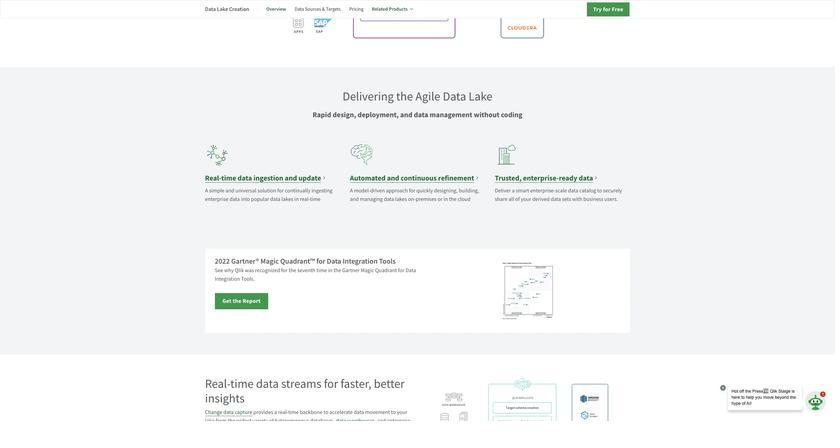 Task type: locate. For each thing, give the bounding box(es) containing it.
data left into
[[230, 196, 240, 203]]

widest
[[236, 417, 251, 421]]

time up simple
[[221, 173, 236, 183]]

lake up without
[[469, 89, 493, 104]]

heterogeneous
[[275, 417, 309, 421]]

integration
[[343, 256, 378, 266], [215, 276, 240, 283]]

your
[[521, 196, 531, 203], [397, 409, 407, 416]]

for left faster,
[[324, 376, 338, 392]]

2 a from the left
[[350, 187, 353, 194]]

trusted, enterprise-ready data
[[495, 173, 593, 183]]

2 lakes from the left
[[395, 196, 407, 203]]

real- inside the real-time data streams for faster, better insights
[[205, 376, 231, 392]]

of right all
[[515, 196, 520, 203]]

1 horizontal spatial real-
[[300, 196, 310, 203]]

related products link
[[372, 2, 413, 16]]

real- inside a simple and universal solution for continually ingesting enterprise data into popular data lakes in real-time
[[300, 196, 310, 203]]

lake inside menu bar
[[217, 5, 228, 13]]

data down "delivering the agile data lake"
[[414, 110, 428, 120]]

premises
[[416, 196, 437, 203]]

data up catalog
[[579, 173, 593, 183]]

1 vertical spatial magic
[[361, 267, 374, 274]]

0 vertical spatial real-
[[205, 173, 221, 183]]

data up universal
[[238, 173, 252, 183]]

rapid design, deployment, and data management without coding
[[313, 110, 523, 120]]

1 horizontal spatial magic
[[361, 267, 374, 274]]

data inside provides a real-time backbone to accelerate data movement to your lake from the widest variety of heterogeneous databases,
[[354, 409, 364, 416]]

1 horizontal spatial a
[[512, 187, 515, 194]]

0 horizontal spatial magic
[[261, 256, 279, 266]]

0 vertical spatial integration
[[343, 256, 378, 266]]

the down designing,
[[449, 196, 457, 203]]

a
[[205, 187, 208, 194], [350, 187, 353, 194]]

1 horizontal spatial lakes
[[395, 196, 407, 203]]

0 horizontal spatial integration
[[215, 276, 240, 283]]

1 horizontal spatial of
[[515, 196, 520, 203]]

to right movement
[[391, 409, 396, 416]]

time inside a simple and universal solution for continually ingesting enterprise data into popular data lakes in real-time
[[310, 196, 321, 203]]

recognized
[[255, 267, 280, 274]]

real-
[[205, 173, 221, 183], [205, 376, 231, 392]]

1 vertical spatial a
[[274, 409, 277, 416]]

0 horizontal spatial in
[[295, 196, 299, 203]]

your down 'smart'
[[521, 196, 531, 203]]

2 real- from the top
[[205, 376, 231, 392]]

0 horizontal spatial lake
[[217, 5, 228, 13]]

the left 'gartner'
[[334, 267, 341, 274]]

real- up heterogeneous
[[278, 409, 288, 416]]

universal
[[236, 187, 256, 194]]

1 horizontal spatial integration
[[343, 256, 378, 266]]

trusted, enterprise-ready data link
[[495, 172, 598, 184]]

and down model-
[[350, 196, 359, 203]]

your inside provides a real-time backbone to accelerate data movement to your lake from the widest variety of heterogeneous databases,
[[397, 409, 407, 416]]

designing,
[[434, 187, 458, 194]]

0 vertical spatial a
[[512, 187, 515, 194]]

get the report link
[[215, 293, 268, 309]]

1 real- from the top
[[205, 173, 221, 183]]

0 horizontal spatial real-
[[278, 409, 288, 416]]

0 vertical spatial lake
[[217, 5, 228, 13]]

related
[[372, 6, 388, 12]]

1 vertical spatial real-
[[205, 376, 231, 392]]

of inside deliver a smart enterprise-scale data catalog to securely share all of your derived data sets with business users.
[[515, 196, 520, 203]]

data inside the real-time data streams for faster, better insights
[[256, 376, 279, 392]]

a inside a model-driven approach for quickly designing, building, and managing data lakes on-premises or in the cloud
[[350, 187, 353, 194]]

the
[[396, 89, 413, 104], [449, 196, 457, 203], [289, 267, 296, 274], [334, 267, 341, 274], [233, 297, 242, 305], [228, 417, 235, 421]]

managing
[[360, 196, 383, 203]]

in right or
[[444, 196, 448, 203]]

magic right 'gartner'
[[361, 267, 374, 274]]

0 vertical spatial enterprise-
[[523, 173, 559, 183]]

time up the capture
[[230, 376, 254, 392]]

your right movement
[[397, 409, 407, 416]]

a for deliver
[[512, 187, 515, 194]]

0 vertical spatial your
[[521, 196, 531, 203]]

real-
[[300, 196, 310, 203], [278, 409, 288, 416]]

the inside a model-driven approach for quickly designing, building, and managing data lakes on-premises or in the cloud
[[449, 196, 457, 203]]

delivering
[[343, 89, 394, 104]]

1 vertical spatial lake
[[469, 89, 493, 104]]

1 lakes from the left
[[282, 196, 293, 203]]

time down the ingesting
[[310, 196, 321, 203]]

deliver
[[495, 187, 511, 194]]

on-
[[408, 196, 416, 203]]

data up provides
[[256, 376, 279, 392]]

data lake creation
[[205, 5, 249, 13]]

time right seventh
[[317, 267, 327, 274]]

integration up 'gartner'
[[343, 256, 378, 266]]

the down "change data capture" link
[[228, 417, 235, 421]]

2 horizontal spatial in
[[444, 196, 448, 203]]

0 horizontal spatial lakes
[[282, 196, 293, 203]]

1 vertical spatial real-
[[278, 409, 288, 416]]

1 a from the left
[[205, 187, 208, 194]]

driven
[[371, 187, 385, 194]]

continuous
[[401, 173, 437, 183]]

for inside a model-driven approach for quickly designing, building, and managing data lakes on-premises or in the cloud
[[409, 187, 416, 194]]

lake left creation
[[217, 5, 228, 13]]

a for automated
[[350, 187, 353, 194]]

1 horizontal spatial in
[[328, 267, 333, 274]]

with
[[572, 196, 583, 203]]

for right solution
[[277, 187, 284, 194]]

a inside deliver a smart enterprise-scale data catalog to securely share all of your derived data sets with business users.
[[512, 187, 515, 194]]

gartner
[[342, 267, 360, 274]]

real-time data ingestion and update link
[[205, 172, 326, 184]]

change data capture
[[205, 409, 252, 416]]

derived
[[533, 196, 550, 203]]

of down provides
[[269, 417, 274, 421]]

to
[[597, 187, 602, 194], [324, 409, 328, 416], [391, 409, 396, 416]]

or
[[438, 196, 443, 203]]

in inside a model-driven approach for quickly designing, building, and managing data lakes on-premises or in the cloud
[[444, 196, 448, 203]]

1 vertical spatial of
[[269, 417, 274, 421]]

real- up change
[[205, 376, 231, 392]]

for up on-
[[409, 187, 416, 194]]

lake
[[217, 5, 228, 13], [469, 89, 493, 104]]

in
[[295, 196, 299, 203], [444, 196, 448, 203], [328, 267, 333, 274]]

a left model-
[[350, 187, 353, 194]]

0 horizontal spatial of
[[269, 417, 274, 421]]

real- down continually
[[300, 196, 310, 203]]

to up business
[[597, 187, 602, 194]]

real-time data ingestion and update
[[205, 173, 321, 183]]

real- up simple
[[205, 173, 221, 183]]

deployment,
[[358, 110, 399, 120]]

1 vertical spatial your
[[397, 409, 407, 416]]

see
[[215, 267, 223, 274]]

0 horizontal spatial a
[[274, 409, 277, 416]]

real- for real-time data streams for faster, better insights
[[205, 376, 231, 392]]

data
[[205, 5, 216, 13], [295, 6, 304, 12], [443, 89, 466, 104], [327, 256, 341, 266], [406, 267, 416, 274]]

quadrant™
[[280, 256, 315, 266]]

all
[[509, 196, 514, 203]]

securely
[[603, 187, 622, 194]]

magic up recognized
[[261, 256, 279, 266]]

1 horizontal spatial lake
[[469, 89, 493, 104]]

2022
[[215, 256, 230, 266]]

0 vertical spatial magic
[[261, 256, 279, 266]]

lakes down approach
[[395, 196, 407, 203]]

0 horizontal spatial your
[[397, 409, 407, 416]]

a up all
[[512, 187, 515, 194]]

a inside provides a real-time backbone to accelerate data movement to your lake from the widest variety of heterogeneous databases,
[[274, 409, 277, 416]]

lakes down continually
[[282, 196, 293, 203]]

lakes inside a simple and universal solution for continually ingesting enterprise data into popular data lakes in real-time
[[282, 196, 293, 203]]

creation
[[229, 5, 249, 13]]

design,
[[333, 110, 356, 120]]

building,
[[459, 187, 479, 194]]

related products
[[372, 6, 408, 12]]

in down continually
[[295, 196, 299, 203]]

continually
[[285, 187, 311, 194]]

why
[[224, 267, 234, 274]]

a simple and universal solution for continually ingesting enterprise data into popular data lakes in real-time
[[205, 187, 333, 203]]

users.
[[605, 196, 618, 203]]

in left 'gartner'
[[328, 267, 333, 274]]

time up heterogeneous
[[288, 409, 299, 416]]

provides
[[253, 409, 273, 416]]

for
[[603, 5, 611, 13], [277, 187, 284, 194], [409, 187, 416, 194], [316, 256, 325, 266], [281, 267, 288, 274], [398, 267, 405, 274], [324, 376, 338, 392]]

try for free
[[593, 5, 624, 13]]

1 vertical spatial enterprise-
[[530, 187, 556, 194]]

of
[[515, 196, 520, 203], [269, 417, 274, 421]]

real- for real-time data ingestion and update
[[205, 173, 221, 183]]

a inside a simple and universal solution for continually ingesting enterprise data into popular data lakes in real-time
[[205, 187, 208, 194]]

ready
[[559, 173, 578, 183]]

1 horizontal spatial your
[[521, 196, 531, 203]]

0 vertical spatial real-
[[300, 196, 310, 203]]

to up databases,
[[324, 409, 328, 416]]

and down "delivering the agile data lake"
[[400, 110, 413, 120]]

integration down "why" at the left
[[215, 276, 240, 283]]

2 horizontal spatial to
[[597, 187, 602, 194]]

a left simple
[[205, 187, 208, 194]]

2022 gartner® magic quadrant™ for data integration tools see why qlik was recognized for the seventh time in the gartner magic quadrant for data integration tools.
[[215, 256, 416, 283]]

time inside provides a real-time backbone to accelerate data movement to your lake from the widest variety of heterogeneous databases,
[[288, 409, 299, 416]]

data inside data sources & targets link
[[295, 6, 304, 12]]

0 vertical spatial of
[[515, 196, 520, 203]]

1 horizontal spatial a
[[350, 187, 353, 194]]

0 horizontal spatial a
[[205, 187, 208, 194]]

a right provides
[[274, 409, 277, 416]]

free
[[612, 5, 624, 13]]

smart
[[516, 187, 529, 194]]

data right accelerate in the bottom left of the page
[[354, 409, 364, 416]]

data
[[414, 110, 428, 120], [238, 173, 252, 183], [579, 173, 593, 183], [568, 187, 579, 194], [230, 196, 240, 203], [270, 196, 281, 203], [384, 196, 394, 203], [551, 196, 561, 203], [256, 376, 279, 392], [223, 409, 234, 416], [354, 409, 364, 416]]

simple
[[209, 187, 225, 194]]

and
[[400, 110, 413, 120], [285, 173, 297, 183], [387, 173, 399, 183], [226, 187, 234, 194], [350, 196, 359, 203]]

for right the quadrant™ at the left of the page
[[316, 256, 325, 266]]

data inside a model-driven approach for quickly designing, building, and managing data lakes on-premises or in the cloud
[[384, 196, 394, 203]]

data down approach
[[384, 196, 394, 203]]

a
[[512, 187, 515, 194], [274, 409, 277, 416]]

refinement
[[438, 173, 474, 183]]

and right simple
[[226, 187, 234, 194]]

lakes
[[282, 196, 293, 203], [395, 196, 407, 203]]



Task type: vqa. For each thing, say whether or not it's contained in the screenshot.
BI
no



Task type: describe. For each thing, give the bounding box(es) containing it.
accelerate
[[330, 409, 353, 416]]

of inside provides a real-time backbone to accelerate data movement to your lake from the widest variety of heterogeneous databases,
[[269, 417, 274, 421]]

and inside a model-driven approach for quickly designing, building, and managing data lakes on-premises or in the cloud
[[350, 196, 359, 203]]

tools.
[[241, 276, 255, 283]]

agile
[[416, 89, 441, 104]]

automated and continuous refinement link
[[350, 172, 479, 184]]

overview
[[266, 6, 286, 12]]

data lake creation menu bar
[[205, 2, 422, 16]]

try
[[593, 5, 602, 13]]

to inside deliver a smart enterprise-scale data catalog to securely share all of your derived data sets with business users.
[[597, 187, 602, 194]]

for down the quadrant™ at the left of the page
[[281, 267, 288, 274]]

report
[[243, 297, 261, 305]]

from
[[216, 417, 227, 421]]

data sources & targets
[[295, 6, 341, 12]]

a for real-
[[205, 187, 208, 194]]

products
[[389, 6, 408, 12]]

for inside a simple and universal solution for continually ingesting enterprise data into popular data lakes in real-time
[[277, 187, 284, 194]]

data up from on the bottom left of the page
[[223, 409, 234, 416]]

a model-driven approach for quickly designing, building, and managing data lakes on-premises or in the cloud
[[350, 187, 479, 203]]

and up continually
[[285, 173, 297, 183]]

in inside "2022 gartner® magic quadrant™ for data integration tools see why qlik was recognized for the seventh time in the gartner magic quadrant for data integration tools."
[[328, 267, 333, 274]]

0 horizontal spatial to
[[324, 409, 328, 416]]

automated and continuous refinement
[[350, 173, 474, 183]]

get
[[222, 297, 232, 305]]

try for free link
[[587, 2, 630, 16]]

solution
[[258, 187, 276, 194]]

model-
[[354, 187, 371, 194]]

ingestion
[[254, 173, 283, 183]]

the inside provides a real-time backbone to accelerate data movement to your lake from the widest variety of heterogeneous databases,
[[228, 417, 235, 421]]

variety
[[253, 417, 268, 421]]

the down the quadrant™ at the left of the page
[[289, 267, 296, 274]]

targets
[[326, 6, 341, 12]]

the right "get"
[[233, 297, 242, 305]]

share
[[495, 196, 508, 203]]

provides a real-time backbone to accelerate data movement to your lake from the widest variety of heterogeneous databases,
[[205, 409, 407, 421]]

data sources & targets link
[[295, 2, 341, 16]]

data up with
[[568, 187, 579, 194]]

insights
[[205, 391, 245, 406]]

sources
[[305, 6, 321, 12]]

deliver a smart enterprise-scale data catalog to securely share all of your derived data sets with business users.
[[495, 187, 622, 203]]

lakes inside a model-driven approach for quickly designing, building, and managing data lakes on-premises or in the cloud
[[395, 196, 407, 203]]

1 vertical spatial integration
[[215, 276, 240, 283]]

and up approach
[[387, 173, 399, 183]]

lake
[[205, 417, 215, 421]]

real- inside provides a real-time backbone to accelerate data movement to your lake from the widest variety of heterogeneous databases,
[[278, 409, 288, 416]]

overview link
[[266, 2, 286, 16]]

tools
[[379, 256, 396, 266]]

movement
[[365, 409, 390, 416]]

rapid
[[313, 110, 331, 120]]

catalog
[[580, 187, 596, 194]]

without
[[474, 110, 500, 120]]

your inside deliver a smart enterprise-scale data catalog to securely share all of your derived data sets with business users.
[[521, 196, 531, 203]]

business
[[584, 196, 604, 203]]

management
[[430, 110, 473, 120]]

real-time data streams for faster, better insights
[[205, 376, 405, 406]]

quadrant
[[375, 267, 397, 274]]

into
[[241, 196, 250, 203]]

backbone
[[300, 409, 323, 416]]

was
[[245, 267, 254, 274]]

better
[[374, 376, 405, 392]]

faster,
[[341, 376, 372, 392]]

change data capture link
[[205, 409, 252, 416]]

time inside the real-time data streams for faster, better insights
[[230, 376, 254, 392]]

enterprise- inside trusted, enterprise-ready data "link"
[[523, 173, 559, 183]]

quickly
[[417, 187, 433, 194]]

the up rapid design, deployment, and data management without coding
[[396, 89, 413, 104]]

enterprise
[[205, 196, 229, 203]]

seventh
[[297, 267, 316, 274]]

coding
[[501, 110, 523, 120]]

get the report
[[222, 297, 261, 305]]

and inside a simple and universal solution for continually ingesting enterprise data into popular data lakes in real-time
[[226, 187, 234, 194]]

data inside "link"
[[579, 173, 593, 183]]

capture
[[235, 409, 252, 416]]

data down solution
[[270, 196, 281, 203]]

qlik
[[235, 267, 244, 274]]

trusted,
[[495, 173, 522, 183]]

change
[[205, 409, 222, 416]]

update
[[299, 173, 321, 183]]

gartner®
[[231, 256, 259, 266]]

pricing
[[349, 6, 364, 12]]

for inside the real-time data streams for faster, better insights
[[324, 376, 338, 392]]

for right try
[[603, 5, 611, 13]]

delivering the agile data lake
[[343, 89, 493, 104]]

time inside "2022 gartner® magic quadrant™ for data integration tools see why qlik was recognized for the seventh time in the gartner magic quadrant for data integration tools."
[[317, 267, 327, 274]]

scale
[[556, 187, 567, 194]]

popular
[[251, 196, 269, 203]]

sets
[[562, 196, 571, 203]]

data down scale on the top right of the page
[[551, 196, 561, 203]]

1 horizontal spatial to
[[391, 409, 396, 416]]

&
[[322, 6, 325, 12]]

databases,
[[310, 417, 335, 421]]

ingesting
[[312, 187, 333, 194]]

in inside a simple and universal solution for continually ingesting enterprise data into popular data lakes in real-time
[[295, 196, 299, 203]]

a for provides
[[274, 409, 277, 416]]

for right quadrant
[[398, 267, 405, 274]]

streams
[[281, 376, 322, 392]]

enterprise- inside deliver a smart enterprise-scale data catalog to securely share all of your derived data sets with business users.
[[530, 187, 556, 194]]

cloud
[[458, 196, 471, 203]]



